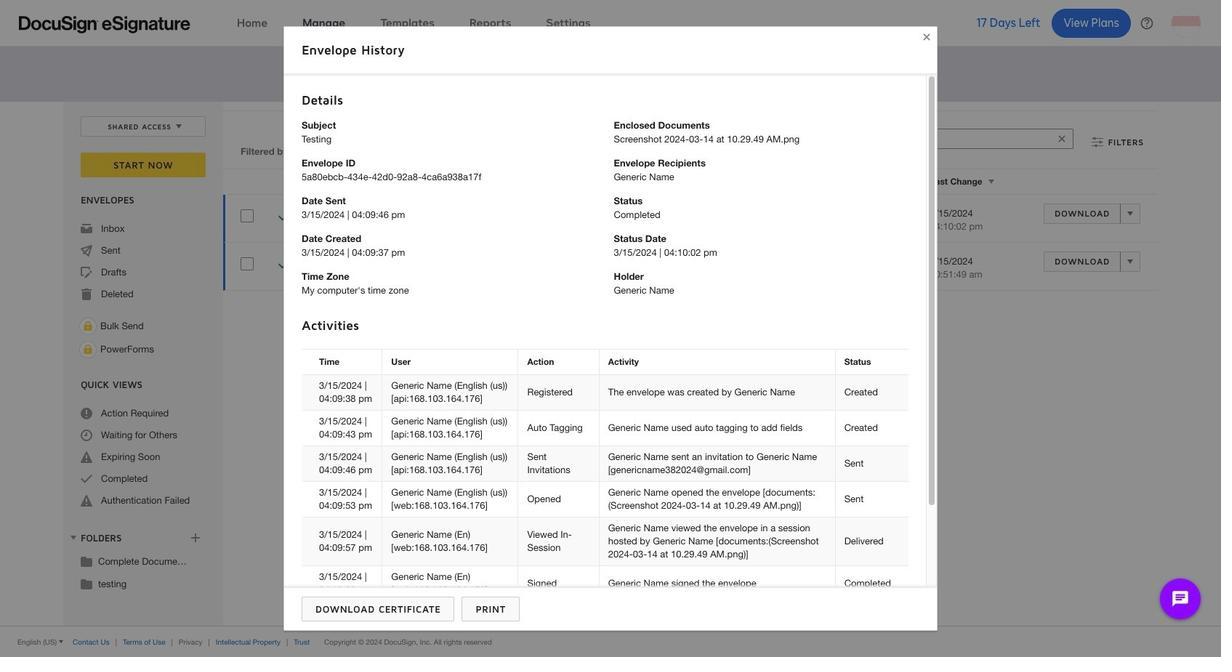 Task type: describe. For each thing, give the bounding box(es) containing it.
view folders image
[[68, 532, 79, 544]]

lock image
[[79, 341, 97, 359]]

alert image
[[81, 495, 92, 507]]

sent image
[[81, 245, 92, 257]]

lock image
[[79, 318, 97, 335]]

completed image
[[81, 473, 92, 485]]

draft image
[[81, 267, 92, 279]]

completed image
[[279, 259, 290, 273]]



Task type: locate. For each thing, give the bounding box(es) containing it.
more info region
[[0, 626, 1222, 658]]

0 vertical spatial folder image
[[81, 556, 92, 567]]

clock image
[[81, 430, 92, 441]]

action required image
[[81, 408, 92, 420]]

1 vertical spatial folder image
[[81, 578, 92, 590]]

folder image
[[81, 556, 92, 567], [81, 578, 92, 590]]

Search Inbox and Folders text field
[[879, 129, 1052, 148]]

trash image
[[81, 289, 92, 300]]

2 folder image from the top
[[81, 578, 92, 590]]

1 folder image from the top
[[81, 556, 92, 567]]

completed image
[[279, 211, 290, 225]]

alert image
[[81, 452, 92, 463]]

docusign esignature image
[[19, 16, 191, 33]]

inbox image
[[81, 223, 92, 235]]



Task type: vqa. For each thing, say whether or not it's contained in the screenshot.
1st folder image from the bottom
yes



